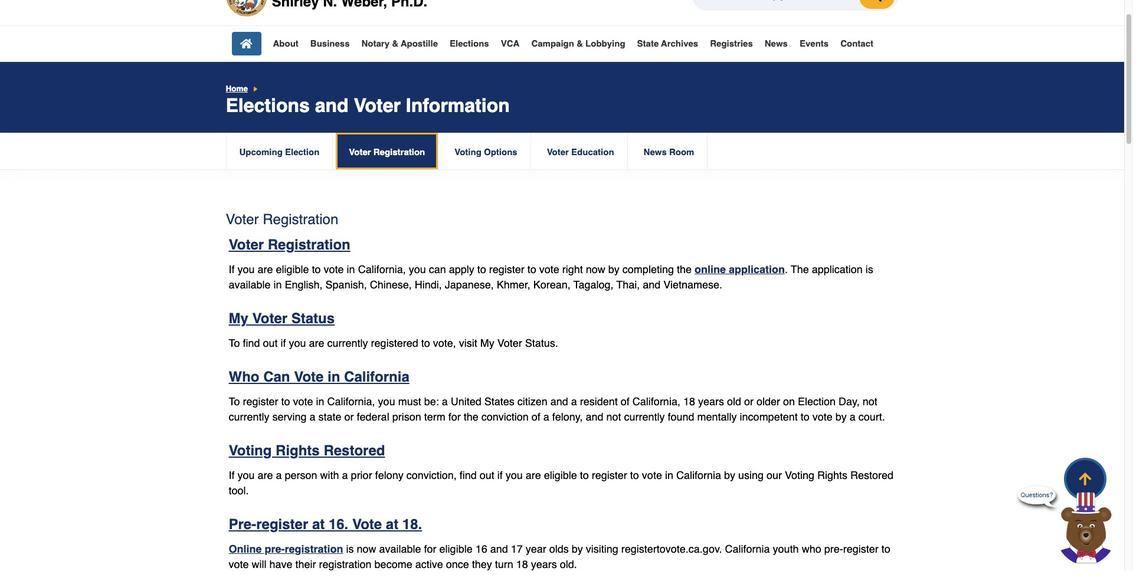 Task type: vqa. For each thing, say whether or not it's contained in the screenshot.
Table of Contents (PDF)
no



Task type: locate. For each thing, give the bounding box(es) containing it.
voting up tool.
[[229, 443, 272, 459]]

click me to chat with sam image
[[1054, 492, 1119, 564]]

1 horizontal spatial news
[[765, 39, 788, 49]]

0 vertical spatial for
[[449, 411, 461, 423]]

2 to from the top
[[229, 396, 240, 408]]

0 vertical spatial registration
[[374, 147, 425, 157]]

1 vertical spatial eligible
[[544, 469, 577, 482]]

1 vertical spatial now
[[357, 543, 377, 556]]

1 vertical spatial not
[[607, 411, 622, 423]]

for up active
[[424, 543, 437, 556]]

0 vertical spatial out
[[263, 337, 278, 349]]

a left the "person"
[[276, 469, 282, 482]]

currently down status
[[328, 337, 368, 349]]

tool.
[[229, 485, 249, 497]]

you inside to register to vote in california, you must be: a united states citizen and a resident of california, 18 years old or older on election day, not currently serving a state or federal prison term for the conviction of a felony, and not currently found mentally incompetent to vote by a court.
[[378, 396, 395, 408]]

for down united
[[449, 411, 461, 423]]

18 inside "is now available for eligible 16 and 17 year olds by visiting registertovote.ca.gov. california youth who pre-register to vote will have their registration become active once they turn 18 years old."
[[517, 559, 528, 571]]

0 vertical spatial if
[[281, 337, 286, 349]]

registration right their
[[319, 559, 372, 571]]

of right "resident"
[[621, 396, 630, 408]]

to inside to register to vote in california, you must be: a united states citizen and a resident of california, 18 years old or older on election day, not currently serving a state or federal prison term for the conviction of a felony, and not currently found mentally incompetent to vote by a court.
[[229, 396, 240, 408]]

turn
[[495, 559, 514, 571]]

1 vertical spatial elections
[[226, 94, 310, 116]]

0 vertical spatial not
[[863, 396, 878, 408]]

voter registration link for voter registration tab panel
[[229, 237, 351, 253]]

eligible up the english, at the left of page
[[276, 263, 309, 276]]

pre- right who
[[825, 543, 844, 556]]

currently left found
[[625, 411, 665, 423]]

1 horizontal spatial my
[[481, 337, 495, 349]]

1 horizontal spatial rights
[[818, 469, 848, 482]]

0 vertical spatial if
[[229, 263, 235, 276]]

1 horizontal spatial is
[[866, 263, 874, 276]]

voter registration
[[349, 147, 425, 157], [226, 211, 339, 228], [229, 237, 351, 253]]

by left using
[[725, 469, 736, 482]]

voter registration link down home elections and voter information
[[336, 133, 438, 169]]

california down to find out if you are currently registered to vote, visit my voter status.
[[344, 369, 410, 386]]

0 vertical spatial or
[[745, 396, 754, 408]]

notary
[[362, 39, 390, 49]]

education
[[572, 147, 615, 157]]

online
[[695, 263, 726, 276]]

0 vertical spatial restored
[[324, 443, 385, 459]]

1 vertical spatial to
[[229, 396, 240, 408]]

0 horizontal spatial for
[[424, 543, 437, 556]]

and inside the '. the application is available in english, spanish, chinese, hindi, japanese, khmer, korean, tagalog, thai, and vietnamese.'
[[643, 279, 661, 291]]

for inside to register to vote in california, you must be: a united states citizen and a resident of california, 18 years old or older on election day, not currently serving a state or federal prison term for the conviction of a felony, and not currently found mentally incompetent to vote by a court.
[[449, 411, 461, 423]]

now up become
[[357, 543, 377, 556]]

voting
[[455, 147, 482, 157], [229, 443, 272, 459], [785, 469, 815, 482]]

0 vertical spatial 18
[[684, 396, 696, 408]]

years inside "is now available for eligible 16 and 17 year olds by visiting registertovote.ca.gov. california youth who pre-register to vote will have their registration become active once they turn 18 years old."
[[531, 559, 557, 571]]

questions? ask me. image
[[1019, 480, 1056, 518]]

voter registration for voter registration tab panel's voter registration link
[[229, 237, 351, 253]]

a down 'citizen' at the bottom left
[[544, 411, 550, 423]]

spanish,
[[326, 279, 367, 291]]

by up old.
[[572, 543, 583, 556]]

1 horizontal spatial application
[[812, 263, 863, 276]]

2 vertical spatial voter registration
[[229, 237, 351, 253]]

online application link
[[695, 263, 785, 276]]

elections link
[[450, 39, 489, 49]]

18 up found
[[684, 396, 696, 408]]

to for to find out if you are currently registered to vote, visit my voter status.
[[229, 337, 240, 349]]

my right visit in the bottom of the page
[[481, 337, 495, 349]]

rights up the "person"
[[276, 443, 320, 459]]

states
[[485, 396, 515, 408]]

1 vertical spatial news
[[644, 147, 667, 157]]

& right notary
[[392, 39, 399, 49]]

16.
[[329, 517, 349, 533]]

1 vertical spatial voter registration link
[[229, 237, 351, 253]]

out down my voter status in the bottom left of the page
[[263, 337, 278, 349]]

available up become
[[379, 543, 421, 556]]

or right state
[[345, 411, 354, 423]]

at left 16. at the left bottom
[[312, 517, 325, 533]]

1 vertical spatial registration
[[319, 559, 372, 571]]

available
[[229, 279, 271, 291], [379, 543, 421, 556]]

18 inside to register to vote in california, you must be: a united states citizen and a resident of california, 18 years old or older on election day, not currently serving a state or federal prison term for the conviction of a felony, and not currently found mentally incompetent to vote by a court.
[[684, 396, 696, 408]]

0 horizontal spatial application
[[729, 263, 785, 276]]

to inside "is now available for eligible 16 and 17 year olds by visiting registertovote.ca.gov. california youth who pre-register to vote will have their registration become active once they turn 18 years old."
[[882, 543, 891, 556]]

if for if you are a person with a prior felony conviction, find out if you are eligible to register to vote in california by using our voting rights restored tool.
[[229, 469, 235, 482]]

eligible
[[276, 263, 309, 276], [544, 469, 577, 482], [440, 543, 473, 556]]

my up who
[[229, 311, 249, 327]]

available inside the '. the application is available in english, spanish, chinese, hindi, japanese, khmer, korean, tagalog, thai, and vietnamese.'
[[229, 279, 271, 291]]

voting right our
[[785, 469, 815, 482]]

1 horizontal spatial find
[[460, 469, 477, 482]]

2 if from the top
[[229, 469, 235, 482]]

now inside "is now available for eligible 16 and 17 year olds by visiting registertovote.ca.gov. california youth who pre-register to vote will have their registration become active once they turn 18 years old."
[[357, 543, 377, 556]]

if
[[281, 337, 286, 349], [498, 469, 503, 482]]

to
[[229, 337, 240, 349], [229, 396, 240, 408]]

news inside tab list
[[644, 147, 667, 157]]

1 vertical spatial years
[[531, 559, 557, 571]]

1 vertical spatial registration
[[263, 211, 339, 228]]

a left state
[[310, 411, 316, 423]]

by inside if you are a person with a prior felony conviction, find out if you are eligible to register to vote in california by using our voting rights restored tool.
[[725, 469, 736, 482]]

prison
[[392, 411, 421, 423]]

eligible up once
[[440, 543, 473, 556]]

events link
[[800, 39, 829, 49]]

1 if from the top
[[229, 263, 235, 276]]

1 vertical spatial find
[[460, 469, 477, 482]]

out inside if you are a person with a prior felony conviction, find out if you are eligible to register to vote in california by using our voting rights restored tool.
[[480, 469, 495, 482]]

my
[[229, 311, 249, 327], [481, 337, 495, 349]]

0 horizontal spatial california
[[344, 369, 410, 386]]

voting rights restored link
[[229, 443, 385, 459]]

1 horizontal spatial california
[[677, 469, 722, 482]]

online pre-registration link
[[229, 543, 343, 556]]

menu
[[232, 32, 874, 55]]

application
[[729, 263, 785, 276], [812, 263, 863, 276]]

election right upcoming
[[285, 147, 320, 157]]

0 horizontal spatial at
[[312, 517, 325, 533]]

0 vertical spatial of
[[621, 396, 630, 408]]

voter registration inside tab list
[[349, 147, 425, 157]]

find
[[243, 337, 260, 349], [460, 469, 477, 482]]

state archives
[[638, 39, 699, 49]]

2 at from the left
[[386, 517, 399, 533]]

1 application from the left
[[729, 263, 785, 276]]

or right old
[[745, 396, 754, 408]]

become
[[375, 559, 413, 571]]

application left the
[[729, 263, 785, 276]]

1 horizontal spatial elections
[[450, 39, 489, 49]]

1 vertical spatial rights
[[818, 469, 848, 482]]

registration for voter registration tab panel's voter registration link
[[268, 237, 351, 253]]

1 horizontal spatial years
[[699, 396, 725, 408]]

18 down the 17
[[517, 559, 528, 571]]

0 vertical spatial voter registration link
[[336, 133, 438, 169]]

news left room
[[644, 147, 667, 157]]

1 vertical spatial or
[[345, 411, 354, 423]]

application right the
[[812, 263, 863, 276]]

find up who
[[243, 337, 260, 349]]

1 vertical spatial is
[[346, 543, 354, 556]]

on
[[784, 396, 795, 408]]

1 vertical spatial california
[[677, 469, 722, 482]]

at left 18.
[[386, 517, 399, 533]]

find right conviction,
[[460, 469, 477, 482]]

1 horizontal spatial pre-
[[825, 543, 844, 556]]

0 vertical spatial now
[[586, 263, 606, 276]]

elections inside home elections and voter information
[[226, 94, 310, 116]]

0 vertical spatial is
[[866, 263, 874, 276]]

0 vertical spatial elections
[[450, 39, 489, 49]]

1 vertical spatial 18
[[517, 559, 528, 571]]

0 horizontal spatial available
[[229, 279, 271, 291]]

& for apostille
[[392, 39, 399, 49]]

for inside "is now available for eligible 16 and 17 year olds by visiting registertovote.ca.gov. california youth who pre-register to vote will have their registration become active once they turn 18 years old."
[[424, 543, 437, 556]]

1 vertical spatial of
[[532, 411, 541, 423]]

register inside "is now available for eligible 16 and 17 year olds by visiting registertovote.ca.gov. california youth who pre-register to vote will have their registration become active once they turn 18 years old."
[[844, 543, 879, 556]]

restored down court.
[[851, 469, 894, 482]]

1 vertical spatial vote
[[353, 517, 382, 533]]

they
[[472, 559, 492, 571]]

voting options
[[455, 147, 518, 157]]

can
[[263, 369, 290, 386]]

restored
[[324, 443, 385, 459], [851, 469, 894, 482]]

0 vertical spatial election
[[285, 147, 320, 157]]

voting inside tab list
[[455, 147, 482, 157]]

0 horizontal spatial find
[[243, 337, 260, 349]]

not up court.
[[863, 396, 878, 408]]

1 at from the left
[[312, 517, 325, 533]]

vca
[[501, 39, 520, 49]]

1 horizontal spatial voting
[[455, 147, 482, 157]]

voter registration for tab list containing upcoming election's voter registration link
[[349, 147, 425, 157]]

voter inside home elections and voter information
[[354, 94, 401, 116]]

0 horizontal spatial election
[[285, 147, 320, 157]]

0 horizontal spatial years
[[531, 559, 557, 571]]

registration inside tab list
[[374, 147, 425, 157]]

california left youth
[[726, 543, 770, 556]]

currently
[[328, 337, 368, 349], [229, 411, 270, 423], [625, 411, 665, 423]]

voting left options
[[455, 147, 482, 157]]

1 horizontal spatial for
[[449, 411, 461, 423]]

news for news room
[[644, 147, 667, 157]]

to down who
[[229, 396, 240, 408]]

elections left vca
[[450, 39, 489, 49]]

vote right can
[[294, 369, 324, 386]]

a up felony,
[[572, 396, 577, 408]]

0 horizontal spatial vote
[[294, 369, 324, 386]]

0 vertical spatial registration
[[285, 543, 343, 556]]

0 vertical spatial news
[[765, 39, 788, 49]]

registration up their
[[285, 543, 343, 556]]

2 & from the left
[[577, 39, 583, 49]]

rights right our
[[818, 469, 848, 482]]

&
[[392, 39, 399, 49], [577, 39, 583, 49]]

news left events
[[765, 39, 788, 49]]

0 horizontal spatial or
[[345, 411, 354, 423]]

voter registration link
[[336, 133, 438, 169], [229, 237, 351, 253]]

years down year in the left bottom of the page
[[531, 559, 557, 571]]

0 horizontal spatial now
[[357, 543, 377, 556]]

0 vertical spatial california
[[344, 369, 410, 386]]

out right conviction,
[[480, 469, 495, 482]]

vote right 16. at the left bottom
[[353, 517, 382, 533]]

0 horizontal spatial pre-
[[265, 543, 285, 556]]

by down day, on the bottom of page
[[836, 411, 847, 423]]

voter registration link up the english, at the left of page
[[229, 237, 351, 253]]

1 horizontal spatial or
[[745, 396, 754, 408]]

for
[[449, 411, 461, 423], [424, 543, 437, 556]]

not down "resident"
[[607, 411, 622, 423]]

not
[[863, 396, 878, 408], [607, 411, 622, 423]]

if inside if you are a person with a prior felony conviction, find out if you are eligible to register to vote in california by using our voting rights restored tool.
[[229, 469, 235, 482]]

0 horizontal spatial news
[[644, 147, 667, 157]]

be:
[[424, 396, 439, 408]]

0 vertical spatial voting
[[455, 147, 482, 157]]

0 vertical spatial available
[[229, 279, 271, 291]]

election
[[285, 147, 320, 157], [798, 396, 836, 408]]

& left lobbying
[[577, 39, 583, 49]]

2 horizontal spatial eligible
[[544, 469, 577, 482]]

1 & from the left
[[392, 39, 399, 49]]

elections down home
[[226, 94, 310, 116]]

eligible down felony,
[[544, 469, 577, 482]]

archives
[[661, 39, 699, 49]]

0 horizontal spatial elections
[[226, 94, 310, 116]]

tab list containing upcoming election
[[226, 133, 711, 169]]

voter registration tab panel
[[226, 199, 899, 572]]

khmer,
[[497, 279, 531, 291]]

by
[[609, 263, 620, 276], [836, 411, 847, 423], [725, 469, 736, 482], [572, 543, 583, 556]]

2 vertical spatial california
[[726, 543, 770, 556]]

0 vertical spatial voter registration
[[349, 147, 425, 157]]

restored up prior
[[324, 443, 385, 459]]

home link
[[226, 85, 248, 93]]

0 horizontal spatial my
[[229, 311, 249, 327]]

and inside home elections and voter information
[[315, 94, 349, 116]]

tab list
[[226, 133, 711, 169]]

voting rights restored
[[229, 443, 385, 459]]

1 to from the top
[[229, 337, 240, 349]]

election inside to register to vote in california, you must be: a united states citizen and a resident of california, 18 years old or older on election day, not currently serving a state or federal prison term for the conviction of a felony, and not currently found mentally incompetent to vote by a court.
[[798, 396, 836, 408]]

0 horizontal spatial 18
[[517, 559, 528, 571]]

0 vertical spatial my
[[229, 311, 249, 327]]

if for if you are eligible to vote in california, you can apply to register to vote right now by completing the online application
[[229, 263, 235, 276]]

elections inside menu
[[450, 39, 489, 49]]

0 vertical spatial to
[[229, 337, 240, 349]]

2 pre- from the left
[[825, 543, 844, 556]]

in
[[347, 263, 355, 276], [274, 279, 282, 291], [328, 369, 340, 386], [316, 396, 325, 408], [665, 469, 674, 482]]

1 pre- from the left
[[265, 543, 285, 556]]

vote
[[294, 369, 324, 386], [353, 517, 382, 533]]

find inside if you are a person with a prior felony conviction, find out if you are eligible to register to vote in california by using our voting rights restored tool.
[[460, 469, 477, 482]]

1 vertical spatial if
[[229, 469, 235, 482]]

18
[[684, 396, 696, 408], [517, 559, 528, 571]]

registered
[[371, 337, 419, 349]]

if
[[229, 263, 235, 276], [229, 469, 235, 482]]

notary & apostille
[[362, 39, 438, 49]]

a
[[442, 396, 448, 408], [572, 396, 577, 408], [310, 411, 316, 423], [544, 411, 550, 423], [850, 411, 856, 423], [276, 469, 282, 482], [342, 469, 348, 482]]

voting for voting rights restored
[[229, 443, 272, 459]]

options
[[484, 147, 518, 157]]

1 vertical spatial if
[[498, 469, 503, 482]]

at
[[312, 517, 325, 533], [386, 517, 399, 533]]

available up my voter status in the bottom left of the page
[[229, 279, 271, 291]]

1 horizontal spatial at
[[386, 517, 399, 533]]

if down conviction on the bottom left of the page
[[498, 469, 503, 482]]

the
[[677, 263, 692, 276], [464, 411, 479, 423]]

voting options link
[[442, 133, 531, 169]]

restored inside if you are a person with a prior felony conviction, find out if you are eligible to register to vote in california by using our voting rights restored tool.
[[851, 469, 894, 482]]

vote inside if you are a person with a prior felony conviction, find out if you are eligible to register to vote in california by using our voting rights restored tool.
[[642, 469, 663, 482]]

years up mentally
[[699, 396, 725, 408]]

news
[[765, 39, 788, 49], [644, 147, 667, 157]]

2 application from the left
[[812, 263, 863, 276]]

news room link
[[631, 133, 708, 169]]

years
[[699, 396, 725, 408], [531, 559, 557, 571]]

if down "my voter status" link
[[281, 337, 286, 349]]

1 vertical spatial for
[[424, 543, 437, 556]]

completing
[[623, 263, 674, 276]]

1 vertical spatial available
[[379, 543, 421, 556]]

1 horizontal spatial restored
[[851, 469, 894, 482]]

1 horizontal spatial the
[[677, 263, 692, 276]]

upcoming election link
[[226, 133, 333, 169]]

1 vertical spatial voter registration
[[226, 211, 339, 228]]

campaign & lobbying link
[[532, 39, 626, 49]]

0 horizontal spatial currently
[[229, 411, 270, 423]]

my voter status
[[229, 311, 335, 327]]

0 horizontal spatial is
[[346, 543, 354, 556]]

is
[[866, 263, 874, 276], [346, 543, 354, 556]]

of down 'citizen' at the bottom left
[[532, 411, 541, 423]]

pre-register at 16. vote at 18. link
[[229, 517, 422, 533]]

2 horizontal spatial currently
[[625, 411, 665, 423]]

or
[[745, 396, 754, 408], [345, 411, 354, 423]]

who
[[802, 543, 822, 556]]

notary & apostille link
[[362, 39, 438, 49]]

1 horizontal spatial out
[[480, 469, 495, 482]]

0 horizontal spatial voting
[[229, 443, 272, 459]]

home elections and voter information
[[226, 85, 510, 116]]

the down united
[[464, 411, 479, 423]]

0 vertical spatial years
[[699, 396, 725, 408]]

2 horizontal spatial voting
[[785, 469, 815, 482]]

1 horizontal spatial eligible
[[440, 543, 473, 556]]

pre- up have at left
[[265, 543, 285, 556]]

rights
[[276, 443, 320, 459], [818, 469, 848, 482]]

now up tagalog,
[[586, 263, 606, 276]]

currently down who
[[229, 411, 270, 423]]

1 horizontal spatial &
[[577, 39, 583, 49]]

2 horizontal spatial california
[[726, 543, 770, 556]]

person
[[285, 469, 317, 482]]

chinese,
[[370, 279, 412, 291]]

the
[[791, 263, 809, 276]]

the up vietnamese.
[[677, 263, 692, 276]]

california left using
[[677, 469, 722, 482]]

1 vertical spatial restored
[[851, 469, 894, 482]]

business
[[311, 39, 350, 49]]

election right on
[[798, 396, 836, 408]]

to up who
[[229, 337, 240, 349]]

a right be:
[[442, 396, 448, 408]]

if inside if you are a person with a prior felony conviction, find out if you are eligible to register to vote in california by using our voting rights restored tool.
[[498, 469, 503, 482]]

2 vertical spatial registration
[[268, 237, 351, 253]]



Task type: describe. For each thing, give the bounding box(es) containing it.
voter education
[[547, 147, 615, 157]]

16
[[476, 543, 488, 556]]

eligible inside if you are a person with a prior felony conviction, find out if you are eligible to register to vote in california by using our voting rights restored tool.
[[544, 469, 577, 482]]

visiting
[[586, 543, 619, 556]]

have
[[270, 559, 293, 571]]

0 vertical spatial find
[[243, 337, 260, 349]]

active
[[416, 559, 443, 571]]

year
[[526, 543, 547, 556]]

voter registration link for tab list containing upcoming election
[[336, 133, 438, 169]]

apply
[[449, 263, 475, 276]]

in inside to register to vote in california, you must be: a united states citizen and a resident of california, 18 years old or older on election day, not currently serving a state or federal prison term for the conviction of a felony, and not currently found mentally incompetent to vote by a court.
[[316, 396, 325, 408]]

rights inside if you are a person with a prior felony conviction, find out if you are eligible to register to vote in california by using our voting rights restored tool.
[[818, 469, 848, 482]]

california inside "is now available for eligible 16 and 17 year olds by visiting registertovote.ca.gov. california youth who pre-register to vote will have their registration become active once they turn 18 years old."
[[726, 543, 770, 556]]

can
[[429, 263, 446, 276]]

federal
[[357, 411, 390, 423]]

found
[[668, 411, 695, 423]]

once
[[446, 559, 469, 571]]

registration for tab list containing upcoming election's voter registration link
[[374, 147, 425, 157]]

information
[[406, 94, 510, 116]]

register inside to register to vote in california, you must be: a united states citizen and a resident of california, 18 years old or older on election day, not currently serving a state or federal prison term for the conviction of a felony, and not currently found mentally incompetent to vote by a court.
[[243, 396, 278, 408]]

my voter status link
[[229, 311, 335, 327]]

to for to register to vote in california, you must be: a united states citizen and a resident of california, 18 years old or older on election day, not currently serving a state or federal prison term for the conviction of a felony, and not currently found mentally incompetent to vote by a court.
[[229, 396, 240, 408]]

menu containing about
[[232, 32, 874, 55]]

0 horizontal spatial of
[[532, 411, 541, 423]]

years inside to register to vote in california, you must be: a united states citizen and a resident of california, 18 years old or older on election day, not currently serving a state or federal prison term for the conviction of a felony, and not currently found mentally incompetent to vote by a court.
[[699, 396, 725, 408]]

california, up found
[[633, 396, 681, 408]]

youth
[[773, 543, 799, 556]]

1 horizontal spatial now
[[586, 263, 606, 276]]

the inside to register to vote in california, you must be: a united states citizen and a resident of california, 18 years old or older on election day, not currently serving a state or federal prison term for the conviction of a felony, and not currently found mentally incompetent to vote by a court.
[[464, 411, 479, 423]]

the great seal of the state of california image
[[226, 0, 267, 16]]

visit
[[459, 337, 478, 349]]

about
[[273, 39, 299, 49]]

vca link
[[501, 39, 520, 49]]

if you are eligible to vote in california, you can apply to register to vote right now by completing the online application
[[229, 263, 785, 276]]

vietnamese.
[[664, 279, 723, 291]]

voting for voting options
[[455, 147, 482, 157]]

registertovote.ca.gov.
[[622, 543, 723, 556]]

their
[[296, 559, 316, 571]]

day,
[[839, 396, 860, 408]]

by inside to register to vote in california, you must be: a united states citizen and a resident of california, 18 years old or older on election day, not currently serving a state or federal prison term for the conviction of a felony, and not currently found mentally incompetent to vote by a court.
[[836, 411, 847, 423]]

in inside if you are a person with a prior felony conviction, find out if you are eligible to register to vote in california by using our voting rights restored tool.
[[665, 469, 674, 482]]

0 vertical spatial vote
[[294, 369, 324, 386]]

pre-
[[229, 517, 256, 533]]

1 horizontal spatial currently
[[328, 337, 368, 349]]

right
[[563, 263, 583, 276]]

.
[[785, 263, 788, 276]]

by up thai,
[[609, 263, 620, 276]]

0 horizontal spatial not
[[607, 411, 622, 423]]

lobbying
[[586, 39, 626, 49]]

old.
[[560, 559, 577, 571]]

events
[[800, 39, 829, 49]]

to find out if you are currently registered to vote, visit my voter status.
[[229, 337, 559, 349]]

state archives link
[[638, 39, 699, 49]]

1 horizontal spatial not
[[863, 396, 878, 408]]

japanese,
[[445, 279, 494, 291]]

mentally
[[698, 411, 737, 423]]

home
[[226, 85, 248, 93]]

serving
[[273, 411, 307, 423]]

voting inside if you are a person with a prior felony conviction, find out if you are eligible to register to vote in california by using our voting rights restored tool.
[[785, 469, 815, 482]]

our
[[767, 469, 782, 482]]

older
[[757, 396, 781, 408]]

prior
[[351, 469, 372, 482]]

who
[[229, 369, 260, 386]]

campaign & lobbying
[[532, 39, 626, 49]]

vote inside "is now available for eligible 16 and 17 year olds by visiting registertovote.ca.gov. california youth who pre-register to vote will have their registration become active once they turn 18 years old."
[[229, 559, 249, 571]]

0 horizontal spatial eligible
[[276, 263, 309, 276]]

0 horizontal spatial if
[[281, 337, 286, 349]]

is now available for eligible 16 and 17 year olds by visiting registertovote.ca.gov. california youth who pre-register to vote will have their registration become active once they turn 18 years old.
[[229, 543, 891, 571]]

and inside "is now available for eligible 16 and 17 year olds by visiting registertovote.ca.gov. california youth who pre-register to vote will have their registration become active once they turn 18 years old."
[[491, 543, 508, 556]]

0 vertical spatial rights
[[276, 443, 320, 459]]

if you are a person with a prior felony conviction, find out if you are eligible to register to vote in california by using our voting rights restored tool.
[[229, 469, 894, 497]]

campaign
[[532, 39, 575, 49]]

election inside tab list
[[285, 147, 320, 157]]

eligible inside "is now available for eligible 16 and 17 year olds by visiting registertovote.ca.gov. california youth who pre-register to vote will have their registration become active once they turn 18 years old."
[[440, 543, 473, 556]]

registration inside "is now available for eligible 16 and 17 year olds by visiting registertovote.ca.gov. california youth who pre-register to vote will have their registration become active once they turn 18 years old."
[[319, 559, 372, 571]]

application inside the '. the application is available in english, spanish, chinese, hindi, japanese, khmer, korean, tagalog, thai, and vietnamese.'
[[812, 263, 863, 276]]

state
[[319, 411, 342, 423]]

is inside the '. the application is available in english, spanish, chinese, hindi, japanese, khmer, korean, tagalog, thai, and vietnamese.'
[[866, 263, 874, 276]]

is inside "is now available for eligible 16 and 17 year olds by visiting registertovote.ca.gov. california youth who pre-register to vote will have their registration become active once they turn 18 years old."
[[346, 543, 354, 556]]

online pre-registration
[[229, 543, 343, 556]]

who can vote in california
[[229, 369, 410, 386]]

court.
[[859, 411, 886, 423]]

available inside "is now available for eligible 16 and 17 year olds by visiting registertovote.ca.gov. california youth who pre-register to vote will have their registration become active once they turn 18 years old."
[[379, 543, 421, 556]]

a right with
[[342, 469, 348, 482]]

term
[[424, 411, 446, 423]]

felony,
[[553, 411, 583, 423]]

resident
[[580, 396, 618, 408]]

contact
[[841, 39, 874, 49]]

conviction
[[482, 411, 529, 423]]

must
[[398, 396, 421, 408]]

about link
[[273, 39, 299, 49]]

in inside the '. the application is available in english, spanish, chinese, hindi, japanese, khmer, korean, tagalog, thai, and vietnamese.'
[[274, 279, 282, 291]]

california, up chinese,
[[358, 263, 406, 276]]

to register to vote in california, you must be: a united states citizen and a resident of california, 18 years old or older on election day, not currently serving a state or federal prison term for the conviction of a felony, and not currently found mentally incompetent to vote by a court.
[[229, 396, 886, 423]]

pre- inside "is now available for eligible 16 and 17 year olds by visiting registertovote.ca.gov. california youth who pre-register to vote will have their registration become active once they turn 18 years old."
[[825, 543, 844, 556]]

by inside "is now available for eligible 16 and 17 year olds by visiting registertovote.ca.gov. california youth who pre-register to vote will have their registration become active once they turn 18 years old."
[[572, 543, 583, 556]]

news room
[[644, 147, 695, 157]]

. the application is available in english, spanish, chinese, hindi, japanese, khmer, korean, tagalog, thai, and vietnamese.
[[229, 263, 874, 291]]

business link
[[311, 39, 350, 49]]

17
[[511, 543, 523, 556]]

& for lobbying
[[577, 39, 583, 49]]

korean,
[[534, 279, 571, 291]]

a down day, on the bottom of page
[[850, 411, 856, 423]]

olds
[[550, 543, 569, 556]]

california inside if you are a person with a prior felony conviction, find out if you are eligible to register to vote in california by using our voting rights restored tool.
[[677, 469, 722, 482]]

news link
[[765, 39, 788, 49]]

old
[[728, 396, 742, 408]]

0 horizontal spatial out
[[263, 337, 278, 349]]

california, up state
[[328, 396, 375, 408]]

apostille
[[401, 39, 438, 49]]

vote,
[[433, 337, 456, 349]]

status.
[[525, 337, 559, 349]]

room
[[670, 147, 695, 157]]

thai,
[[617, 279, 640, 291]]

will
[[252, 559, 267, 571]]

voter education link
[[534, 133, 627, 169]]

contact link
[[841, 39, 874, 49]]

voter inside voter education link
[[547, 147, 569, 157]]

What can we help you with? text field
[[692, 0, 899, 11]]

upcoming election
[[239, 147, 320, 157]]

tagalog,
[[574, 279, 614, 291]]

news for news link
[[765, 39, 788, 49]]

18.
[[403, 517, 422, 533]]

conviction,
[[407, 469, 457, 482]]

who can vote in california link
[[229, 369, 410, 386]]

citizen
[[518, 396, 548, 408]]

united
[[451, 396, 482, 408]]

felony
[[375, 469, 404, 482]]

register inside if you are a person with a prior felony conviction, find out if you are eligible to register to vote in california by using our voting rights restored tool.
[[592, 469, 628, 482]]

registries
[[711, 39, 753, 49]]



